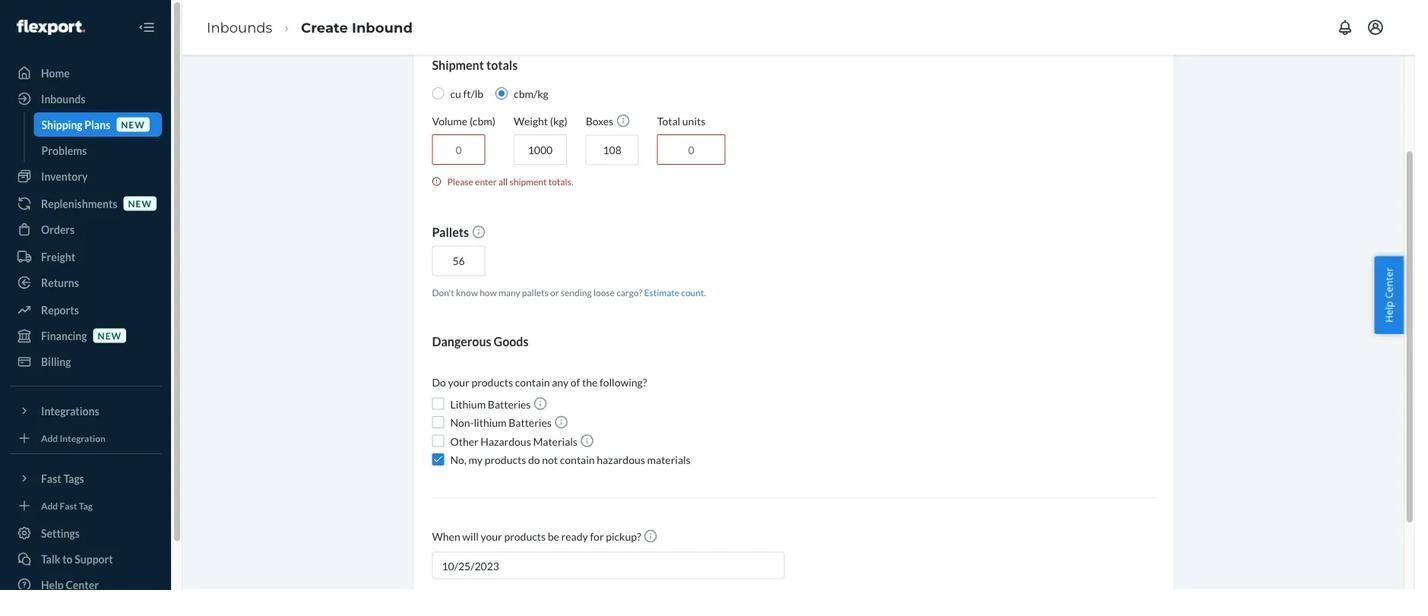 Task type: describe. For each thing, give the bounding box(es) containing it.
10/25/2023
[[442, 560, 499, 573]]

units
[[682, 115, 705, 128]]

inventory link
[[9, 164, 162, 188]]

please
[[447, 176, 473, 187]]

pickup?
[[606, 531, 641, 544]]

shipping
[[41, 118, 83, 131]]

support
[[75, 553, 113, 566]]

home link
[[9, 61, 162, 85]]

returns
[[41, 276, 79, 289]]

volume (cbm)
[[432, 115, 495, 128]]

talk to support button
[[9, 547, 162, 572]]

open notifications image
[[1336, 18, 1354, 36]]

problems
[[41, 144, 87, 157]]

create
[[301, 19, 348, 36]]

sending
[[561, 287, 592, 298]]

other
[[450, 435, 479, 448]]

0 vertical spatial batteries
[[488, 398, 531, 411]]

new for shipping plans
[[121, 119, 145, 130]]

when will your products be ready for pickup?
[[432, 531, 643, 544]]

totals
[[486, 58, 518, 73]]

hazardous
[[597, 454, 645, 467]]

1 horizontal spatial your
[[481, 531, 502, 544]]

help center button
[[1374, 256, 1404, 334]]

shipment totals
[[432, 58, 518, 73]]

1 vertical spatial inbounds
[[41, 92, 85, 105]]

0 text field for weight (kg)
[[514, 135, 567, 165]]

do your products contain any of the following?
[[432, 377, 647, 389]]

estimate
[[644, 287, 679, 298]]

create inbound link
[[301, 19, 413, 36]]

reports link
[[9, 298, 162, 322]]

totals.
[[548, 176, 573, 187]]

shipment
[[432, 58, 484, 73]]

estimate count button
[[644, 287, 704, 300]]

count
[[681, 287, 704, 298]]

pallets
[[522, 287, 548, 298]]

add fast tag
[[41, 500, 93, 511]]

cbm/kg
[[514, 87, 548, 100]]

shipment
[[510, 176, 547, 187]]

dangerous goods
[[432, 335, 529, 350]]

please enter all shipment totals.
[[447, 176, 573, 187]]

0 vertical spatial contain
[[515, 377, 550, 389]]

for
[[590, 531, 604, 544]]

1 vertical spatial batteries
[[509, 417, 552, 430]]

other hazardous materials
[[450, 435, 580, 448]]

cargo?
[[616, 287, 642, 298]]

weight
[[514, 115, 548, 128]]

the
[[582, 377, 598, 389]]

center
[[1382, 268, 1396, 299]]

goods
[[494, 335, 529, 350]]

create inbound
[[301, 19, 413, 36]]

inventory
[[41, 170, 88, 183]]

lithium
[[474, 417, 507, 430]]

all
[[499, 176, 508, 187]]

loose
[[593, 287, 615, 298]]

when
[[432, 531, 460, 544]]

billing link
[[9, 350, 162, 374]]

lithium
[[450, 398, 486, 411]]

settings link
[[9, 521, 162, 546]]

don't know how many pallets or sending loose cargo? estimate count .
[[432, 287, 706, 298]]

new for financing
[[98, 330, 122, 341]]

inbounds link inside breadcrumbs navigation
[[207, 19, 272, 36]]

add for add fast tag
[[41, 500, 58, 511]]

products for do
[[485, 454, 526, 467]]

(kg)
[[550, 115, 567, 128]]

orders
[[41, 223, 75, 236]]

0 horizontal spatial inbounds link
[[9, 87, 162, 111]]

help center
[[1382, 268, 1396, 323]]

no,
[[450, 454, 467, 467]]

returns link
[[9, 271, 162, 295]]

close navigation image
[[138, 18, 156, 36]]

inbounds inside breadcrumbs navigation
[[207, 19, 272, 36]]

freight link
[[9, 245, 162, 269]]

tag
[[79, 500, 93, 511]]

talk
[[41, 553, 60, 566]]

freight
[[41, 250, 75, 263]]

not
[[542, 454, 558, 467]]

to
[[62, 553, 73, 566]]

integrations button
[[9, 399, 162, 423]]



Task type: locate. For each thing, give the bounding box(es) containing it.
0 text field for boxes
[[586, 135, 639, 166]]

0 text field down weight (kg)
[[514, 135, 567, 165]]

total units
[[657, 115, 705, 128]]

0 vertical spatial new
[[121, 119, 145, 130]]

financing
[[41, 329, 87, 342]]

add up settings
[[41, 500, 58, 511]]

inbounds
[[207, 19, 272, 36], [41, 92, 85, 105]]

products for contain
[[472, 377, 513, 389]]

0 horizontal spatial contain
[[515, 377, 550, 389]]

0 horizontal spatial your
[[448, 377, 469, 389]]

0 vertical spatial inbounds
[[207, 19, 272, 36]]

any
[[552, 377, 569, 389]]

products up lithium batteries
[[472, 377, 513, 389]]

be
[[548, 531, 559, 544]]

replenishments
[[41, 197, 117, 210]]

new right plans
[[121, 119, 145, 130]]

new down reports link
[[98, 330, 122, 341]]

1 horizontal spatial contain
[[560, 454, 595, 467]]

following?
[[600, 377, 647, 389]]

0 text field down boxes
[[586, 135, 639, 166]]

help
[[1382, 301, 1396, 323]]

1 vertical spatial inbounds link
[[9, 87, 162, 111]]

reports
[[41, 304, 79, 317]]

1 vertical spatial fast
[[60, 500, 77, 511]]

new for replenishments
[[128, 198, 152, 209]]

fast
[[41, 472, 61, 485], [60, 500, 77, 511]]

breadcrumbs navigation
[[195, 5, 425, 49]]

add for add integration
[[41, 433, 58, 444]]

your right will
[[481, 531, 502, 544]]

products left be
[[504, 531, 546, 544]]

0 text field for units
[[657, 135, 726, 165]]

0 text field down units
[[657, 135, 726, 165]]

cu
[[450, 87, 461, 100]]

(cbm)
[[470, 115, 495, 128]]

1 horizontal spatial inbounds
[[207, 19, 272, 36]]

1 horizontal spatial 0 text field
[[514, 135, 567, 165]]

open account menu image
[[1366, 18, 1385, 36]]

1 vertical spatial add
[[41, 500, 58, 511]]

0 text field for (cbm)
[[432, 135, 485, 165]]

boxes
[[586, 115, 615, 128]]

products down hazardous
[[485, 454, 526, 467]]

home
[[41, 66, 70, 79]]

.
[[704, 287, 706, 298]]

flexport logo image
[[17, 20, 85, 35]]

hazardous
[[481, 435, 531, 448]]

0 vertical spatial fast
[[41, 472, 61, 485]]

0 vertical spatial products
[[472, 377, 513, 389]]

non-lithium batteries
[[450, 417, 554, 430]]

enter
[[475, 176, 497, 187]]

materials
[[647, 454, 691, 467]]

add left the integration
[[41, 433, 58, 444]]

2 add from the top
[[41, 500, 58, 511]]

will
[[462, 531, 479, 544]]

1 horizontal spatial inbounds link
[[207, 19, 272, 36]]

know
[[456, 287, 478, 298]]

orders link
[[9, 217, 162, 242]]

2 0 text field from the left
[[657, 135, 726, 165]]

of
[[571, 377, 580, 389]]

1 0 text field from the left
[[432, 135, 485, 165]]

0 vertical spatial your
[[448, 377, 469, 389]]

fast inside dropdown button
[[41, 472, 61, 485]]

contain right not
[[560, 454, 595, 467]]

new up orders link
[[128, 198, 152, 209]]

add
[[41, 433, 58, 444], [41, 500, 58, 511]]

1 add from the top
[[41, 433, 58, 444]]

many
[[499, 287, 520, 298]]

2 vertical spatial new
[[98, 330, 122, 341]]

fast tags button
[[9, 467, 162, 491]]

0 horizontal spatial inbounds
[[41, 92, 85, 105]]

contain
[[515, 377, 550, 389], [560, 454, 595, 467]]

billing
[[41, 355, 71, 368]]

0 text field down volume (cbm)
[[432, 135, 485, 165]]

do
[[528, 454, 540, 467]]

2 horizontal spatial 0 text field
[[586, 135, 639, 166]]

1 vertical spatial contain
[[560, 454, 595, 467]]

integrations
[[41, 405, 99, 418]]

new
[[121, 119, 145, 130], [128, 198, 152, 209], [98, 330, 122, 341]]

batteries up other hazardous materials
[[509, 417, 552, 430]]

0 vertical spatial inbounds link
[[207, 19, 272, 36]]

how
[[480, 287, 497, 298]]

ft/lb
[[463, 87, 483, 100]]

None radio
[[432, 88, 444, 100]]

tags
[[63, 472, 84, 485]]

1 vertical spatial your
[[481, 531, 502, 544]]

lithium batteries
[[450, 398, 533, 411]]

fast tags
[[41, 472, 84, 485]]

0 text field
[[432, 135, 485, 165], [657, 135, 726, 165]]

fast left tag on the bottom of page
[[60, 500, 77, 511]]

0 horizontal spatial 0 text field
[[432, 246, 485, 277]]

my
[[469, 454, 483, 467]]

fast left tags at the left of the page
[[41, 472, 61, 485]]

contain left any
[[515, 377, 550, 389]]

don't
[[432, 287, 454, 298]]

problems link
[[34, 138, 162, 163]]

shipping plans
[[41, 118, 110, 131]]

add integration link
[[9, 429, 162, 448]]

total
[[657, 115, 680, 128]]

None checkbox
[[432, 398, 444, 411], [432, 417, 444, 429], [432, 436, 444, 448], [432, 454, 444, 466], [432, 398, 444, 411], [432, 417, 444, 429], [432, 436, 444, 448], [432, 454, 444, 466]]

materials
[[533, 435, 578, 448]]

settings
[[41, 527, 80, 540]]

1 vertical spatial new
[[128, 198, 152, 209]]

0 text field down pallets
[[432, 246, 485, 277]]

non-
[[450, 417, 474, 430]]

cu ft/lb
[[450, 87, 483, 100]]

weight (kg)
[[514, 115, 567, 128]]

inbound
[[352, 19, 413, 36]]

your
[[448, 377, 469, 389], [481, 531, 502, 544]]

volume
[[432, 115, 468, 128]]

None radio
[[496, 88, 508, 100]]

batteries up non-lithium batteries
[[488, 398, 531, 411]]

0 horizontal spatial 0 text field
[[432, 135, 485, 165]]

0 text field for pallets
[[432, 246, 485, 277]]

0 vertical spatial add
[[41, 433, 58, 444]]

plans
[[85, 118, 110, 131]]

2 vertical spatial products
[[504, 531, 546, 544]]

your right do at the left of page
[[448, 377, 469, 389]]

dangerous
[[432, 335, 491, 350]]

do
[[432, 377, 446, 389]]

add integration
[[41, 433, 106, 444]]

no, my products do not contain hazardous materials
[[450, 454, 691, 467]]

talk to support
[[41, 553, 113, 566]]

or
[[550, 287, 559, 298]]

ready
[[561, 531, 588, 544]]

pallets
[[432, 225, 471, 240]]

1 horizontal spatial 0 text field
[[657, 135, 726, 165]]

1 vertical spatial products
[[485, 454, 526, 467]]

0 text field
[[514, 135, 567, 165], [586, 135, 639, 166], [432, 246, 485, 277]]



Task type: vqa. For each thing, say whether or not it's contained in the screenshot.
'help' inside Help Center button
no



